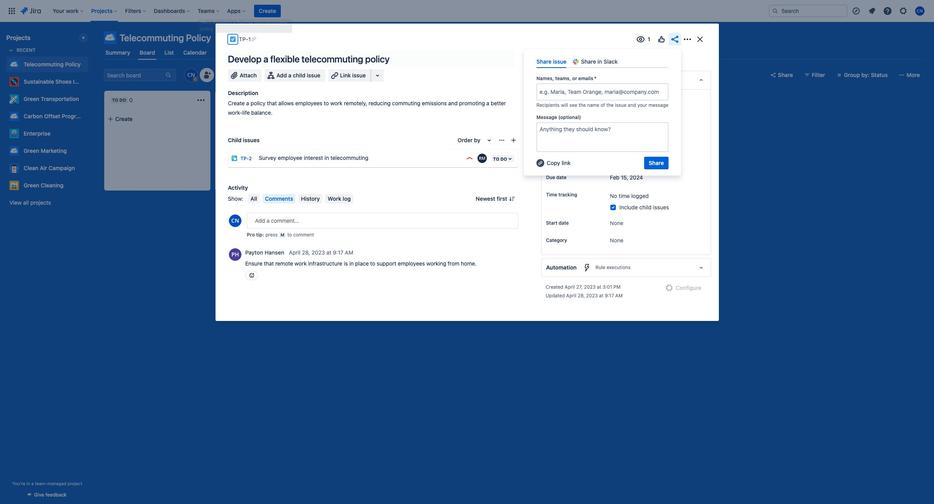 Task type: locate. For each thing, give the bounding box(es) containing it.
allows
[[278, 100, 294, 107]]

2 horizontal spatial share
[[649, 160, 664, 166]]

none
[[610, 220, 623, 227], [610, 237, 623, 244]]

2 none from the top
[[610, 237, 623, 244]]

0 vertical spatial green
[[24, 96, 39, 102]]

that up balance. in the top left of the page
[[267, 100, 277, 107]]

at down 3:01
[[599, 293, 603, 299]]

1 horizontal spatial the
[[606, 102, 614, 108]]

payton
[[245, 250, 263, 256]]

to
[[324, 100, 329, 107], [628, 107, 633, 114], [287, 232, 292, 238], [370, 260, 375, 267]]

names, teams, or emails *
[[536, 76, 596, 81]]

2 vertical spatial april
[[566, 293, 576, 299]]

view
[[9, 199, 22, 206]]

that inside 'description create a policy that allows employees to work remotely, reducing commuting emissions and promoting a better work-life balance.'
[[267, 100, 277, 107]]

issue right the link
[[352, 72, 366, 79]]

none for start date
[[610, 220, 623, 227]]

recent
[[17, 47, 36, 53]]

tp-1 right task image
[[239, 36, 251, 42]]

and right emissions on the left of page
[[448, 100, 458, 107]]

telecommuting inside dialog
[[612, 157, 650, 163]]

the
[[579, 102, 586, 108], [606, 102, 614, 108]]

create down do
[[115, 116, 133, 122]]

in right is
[[349, 260, 354, 267]]

air
[[40, 165, 47, 171]]

recipients
[[536, 102, 560, 108]]

newest
[[476, 195, 495, 202]]

feb right the "15"
[[236, 147, 244, 153]]

1 vertical spatial am
[[615, 293, 623, 299]]

28, down comment
[[302, 250, 310, 256]]

a up task image
[[233, 20, 235, 26]]

telecommuting policy inside 'link'
[[24, 61, 81, 68]]

1 horizontal spatial am
[[615, 293, 623, 299]]

policy up balance. in the top left of the page
[[251, 100, 265, 107]]

0 vertical spatial 1
[[248, 36, 251, 42]]

1 horizontal spatial create button
[[254, 5, 281, 17]]

automation element
[[541, 259, 711, 277]]

telecommuting policy up the sustainable shoes initiative link
[[24, 61, 81, 68]]

create inside 'description create a policy that allows employees to work remotely, reducing commuting emissions and promoting a better work-life balance.'
[[228, 100, 245, 107]]

view all projects
[[9, 199, 51, 206]]

child inside button
[[293, 72, 305, 79]]

2 horizontal spatial create
[[259, 7, 276, 14]]

in progress 1
[[223, 97, 259, 103]]

tp-1: develop a flexible telecommuting policy tooltip
[[198, 19, 292, 33]]

0 horizontal spatial am
[[345, 250, 353, 256]]

tp- up calendar
[[200, 20, 208, 26]]

2 vertical spatial green
[[24, 182, 39, 189]]

pages
[[290, 49, 306, 56]]

reporter
[[546, 123, 566, 129]]

none down include
[[610, 220, 623, 227]]

feb inside 'develop a flexible telecommuting policy' dialog
[[610, 174, 619, 181]]

1 vertical spatial flexible
[[270, 53, 300, 64]]

1 horizontal spatial and
[[628, 102, 636, 108]]

close image
[[695, 35, 705, 44]]

28, down 27,
[[578, 293, 585, 299]]

Search field
[[769, 5, 848, 17]]

policy inside tp-1: develop a flexible telecommuting policy
[[200, 26, 213, 32]]

comment
[[293, 232, 314, 238]]

2023 up 'infrastructure'
[[312, 250, 325, 256]]

a right add
[[288, 72, 291, 79]]

share for share issue
[[536, 58, 552, 65]]

summary
[[105, 49, 130, 56]]

jira image
[[20, 6, 41, 16], [20, 6, 41, 16]]

see
[[569, 102, 577, 108]]

0 vertical spatial employees
[[295, 100, 322, 107]]

add a child issue button
[[265, 69, 325, 82]]

0 vertical spatial 28,
[[302, 250, 310, 256]]

0 vertical spatial feb
[[236, 147, 244, 153]]

1 horizontal spatial policy
[[186, 32, 211, 43]]

is
[[344, 260, 348, 267]]

3:01
[[603, 284, 612, 290]]

develop right "1:"
[[213, 20, 231, 26]]

1 vertical spatial date
[[559, 220, 569, 226]]

share issue
[[536, 58, 566, 65]]

offset
[[44, 113, 60, 120]]

description create a policy that allows employees to work remotely, reducing commuting emissions and promoting a better work-life balance.
[[228, 90, 507, 116]]

policy inside 'description create a policy that allows employees to work remotely, reducing commuting emissions and promoting a better work-life balance.'
[[251, 100, 265, 107]]

1 horizontal spatial feb
[[610, 174, 619, 181]]

issues right child
[[243, 137, 260, 144]]

1 vertical spatial create
[[228, 100, 245, 107]]

0 vertical spatial flexible
[[237, 20, 253, 26]]

1 inside 'develop a flexible telecommuting policy' dialog
[[248, 36, 251, 42]]

0 vertical spatial telecommuting
[[120, 32, 184, 43]]

work log
[[328, 195, 351, 202]]

task image
[[229, 36, 236, 42]]

to right place
[[370, 260, 375, 267]]

work left remotely,
[[330, 100, 342, 107]]

time tracking
[[546, 192, 577, 198]]

develop a flexible telecommuting policy up add a child issue
[[228, 53, 390, 64]]

1 vertical spatial policy
[[65, 61, 81, 68]]

1 vertical spatial 28,
[[578, 293, 585, 299]]

you're in a team-managed project
[[12, 481, 82, 486]]

Search board text field
[[105, 70, 164, 81]]

tp-2
[[240, 156, 252, 162]]

renee manneh image
[[477, 154, 487, 163]]

issue inside tab list
[[553, 58, 566, 65]]

0 horizontal spatial telecommuting
[[24, 61, 64, 68]]

date for feb 15, 2024
[[556, 175, 566, 181]]

0 horizontal spatial the
[[579, 102, 586, 108]]

attach button
[[228, 69, 262, 82]]

9:17 down 3:01
[[605, 293, 614, 299]]

lowest image
[[296, 159, 302, 165]]

1 horizontal spatial create
[[228, 100, 245, 107]]

2 vertical spatial create
[[115, 116, 133, 122]]

include child issues
[[619, 204, 669, 211]]

april left 27,
[[565, 284, 575, 290]]

feb left 15,
[[610, 174, 619, 181]]

history
[[301, 195, 320, 202]]

child right add
[[293, 72, 305, 79]]

to
[[112, 98, 118, 103]]

1 0 from the left
[[129, 97, 133, 103]]

flexible inside tp-1: develop a flexible telecommuting policy
[[237, 20, 253, 26]]

menu bar containing all
[[247, 194, 355, 204]]

add people image
[[202, 70, 212, 80]]

description
[[228, 90, 258, 96]]

and
[[448, 100, 458, 107], [628, 102, 636, 108]]

0 horizontal spatial work
[[295, 260, 307, 267]]

child down logged
[[639, 204, 652, 211]]

1 vertical spatial develop
[[228, 53, 261, 64]]

1 horizontal spatial 0
[[350, 97, 353, 103]]

1 the from the left
[[579, 102, 586, 108]]

2 vertical spatial flexible
[[248, 118, 267, 124]]

april down 27,
[[566, 293, 576, 299]]

tab list
[[99, 46, 929, 60], [533, 55, 672, 68]]

tip:
[[256, 232, 264, 238]]

green up 'carbon'
[[24, 96, 39, 102]]

telecommuting up copy link to issue image
[[254, 20, 287, 26]]

1 vertical spatial employees
[[398, 260, 425, 267]]

tab list containing board
[[99, 46, 929, 60]]

copy link
[[547, 160, 571, 166]]

create up work-
[[228, 100, 245, 107]]

1 horizontal spatial share
[[581, 58, 596, 65]]

9:17 up 'infrastructure'
[[333, 250, 343, 256]]

comments button
[[263, 194, 296, 204]]

tp-1 link right task icon
[[231, 159, 242, 165]]

details element
[[541, 71, 711, 90]]

0 vertical spatial work
[[330, 100, 342, 107]]

balance.
[[251, 109, 272, 116]]

0 right do
[[129, 97, 133, 103]]

message
[[649, 102, 668, 108]]

issues right include
[[653, 204, 669, 211]]

0
[[129, 97, 133, 103], [350, 97, 353, 103]]

2 vertical spatial telecommuting
[[612, 157, 650, 163]]

reducing
[[369, 100, 391, 107]]

1 vertical spatial green
[[24, 147, 39, 154]]

green for green cleaning
[[24, 182, 39, 189]]

0 vertical spatial develop a flexible telecommuting policy
[[228, 53, 390, 64]]

1 none from the top
[[610, 220, 623, 227]]

0 vertical spatial telecommuting policy
[[120, 32, 211, 43]]

work right remote
[[295, 260, 307, 267]]

automation
[[546, 264, 577, 271]]

link
[[340, 72, 351, 79]]

enterprise
[[24, 130, 50, 137]]

primary element
[[5, 0, 769, 22]]

that down payton hansen
[[264, 260, 274, 267]]

enterprise link
[[6, 126, 85, 142]]

create up tp-1: develop a flexible telecommuting policy tooltip
[[259, 7, 276, 14]]

menu bar
[[247, 194, 355, 204]]

date left due date pin to top. only you can see pinned fields. icon
[[556, 175, 566, 181]]

1 vertical spatial issues
[[653, 204, 669, 211]]

calendar
[[183, 49, 207, 56]]

create child image
[[510, 137, 517, 144]]

support
[[377, 260, 396, 267]]

green inside "link"
[[24, 147, 39, 154]]

0 horizontal spatial create button
[[104, 112, 210, 126]]

date right start
[[559, 220, 569, 226]]

copy link to issue image
[[250, 36, 256, 42]]

employees right support
[[398, 260, 425, 267]]

0 horizontal spatial 1
[[240, 159, 242, 165]]

0 right done
[[350, 97, 353, 103]]

survey employee interest in telecommuting link
[[256, 151, 462, 166]]

logged
[[631, 193, 649, 199]]

carbon offset program
[[24, 113, 84, 120]]

1 vertical spatial tp-1
[[231, 159, 242, 165]]

child
[[293, 72, 305, 79], [639, 204, 652, 211]]

0 horizontal spatial child
[[293, 72, 305, 79]]

and left the your
[[628, 102, 636, 108]]

1 horizontal spatial child
[[639, 204, 652, 211]]

1 down tp-1: develop a flexible telecommuting policy tooltip
[[248, 36, 251, 42]]

0 vertical spatial none
[[610, 220, 623, 227]]

flexible up copy link to issue image
[[237, 20, 253, 26]]

newest first
[[476, 195, 507, 202]]

cleaning
[[41, 182, 64, 189]]

april 28, 2023 at 9:17 am
[[289, 250, 353, 256]]

policy down "1:"
[[200, 26, 213, 32]]

0 vertical spatial date
[[556, 175, 566, 181]]

2 vertical spatial 1
[[240, 159, 242, 165]]

green up clean
[[24, 147, 39, 154]]

the right of
[[606, 102, 614, 108]]

commuting
[[392, 100, 420, 107]]

develop a flexible telecommuting policy inside dialog
[[228, 53, 390, 64]]

employees
[[295, 100, 322, 107], [398, 260, 425, 267]]

tp-1 inside 'develop a flexible telecommuting policy' dialog
[[239, 36, 251, 42]]

date for none
[[559, 220, 569, 226]]

none up executions
[[610, 237, 623, 244]]

3 green from the top
[[24, 182, 39, 189]]

telecommuting up sustainable
[[24, 61, 64, 68]]

a inside tp-1: develop a flexible telecommuting policy
[[233, 20, 235, 26]]

reports link
[[340, 46, 364, 60]]

am down 'pm'
[[615, 293, 623, 299]]

payton hansen
[[245, 250, 284, 256]]

to left me
[[628, 107, 633, 114]]

0 horizontal spatial share
[[536, 58, 552, 65]]

telecommuting up the link
[[302, 53, 363, 64]]

1 horizontal spatial telecommuting
[[120, 32, 184, 43]]

0 vertical spatial that
[[267, 100, 277, 107]]

tp-1 right task icon
[[231, 159, 242, 165]]

the right see
[[579, 102, 586, 108]]

0 horizontal spatial telecommuting policy
[[24, 61, 81, 68]]

1 green from the top
[[24, 96, 39, 102]]

*
[[594, 76, 596, 81]]

green for green transportation
[[24, 96, 39, 102]]

0 horizontal spatial 0
[[129, 97, 133, 103]]

to left done
[[324, 100, 329, 107]]

flexible inside dialog
[[270, 53, 300, 64]]

telecommuting up board
[[120, 32, 184, 43]]

tp- right "issue type: sub-task" image
[[240, 156, 249, 162]]

1 horizontal spatial issues
[[653, 204, 669, 211]]

telecommuting up 'feb 15, 2024'
[[612, 157, 650, 163]]

green marketing
[[24, 147, 67, 154]]

2 horizontal spatial 1
[[256, 97, 259, 103]]

1 vertical spatial feb
[[610, 174, 619, 181]]

2023 right 27,
[[584, 284, 596, 290]]

ensure that remote work infrastructure is in place to support employees working from home.
[[245, 260, 476, 267]]

0 vertical spatial create button
[[254, 5, 281, 17]]

Add a comment… field
[[247, 213, 518, 229]]

share image
[[670, 35, 679, 44]]

survey employee interest in telecommuting
[[259, 155, 368, 161]]

rule executions
[[596, 265, 631, 271]]

team
[[568, 89, 581, 95]]

2023 down "rule"
[[586, 293, 598, 299]]

2 horizontal spatial telecommuting
[[612, 157, 650, 163]]

0 vertical spatial issues
[[243, 137, 260, 144]]

1 vertical spatial work
[[295, 260, 307, 267]]

link web pages and more image
[[373, 71, 382, 80]]

message (optional)
[[536, 115, 581, 120]]

0 vertical spatial at
[[326, 250, 331, 256]]

0 horizontal spatial employees
[[295, 100, 322, 107]]

develop a flexible telecommuting policy
[[228, 53, 390, 64], [222, 118, 306, 132]]

2 green from the top
[[24, 147, 39, 154]]

0 vertical spatial am
[[345, 250, 353, 256]]

1 vertical spatial telecommuting policy
[[24, 61, 81, 68]]

develop down work-
[[222, 118, 243, 124]]

april up remote
[[289, 250, 300, 256]]

0 vertical spatial tp-1
[[239, 36, 251, 42]]

1 horizontal spatial 1
[[248, 36, 251, 42]]

start date
[[546, 220, 569, 226]]

tp-1 link right task image
[[239, 35, 251, 44]]

issue
[[553, 58, 566, 65], [307, 72, 320, 79], [352, 72, 366, 79], [615, 102, 626, 108]]

telecommuting policy up list
[[120, 32, 211, 43]]

0 horizontal spatial and
[[448, 100, 458, 107]]

green down clean
[[24, 182, 39, 189]]

telecommuting down allows
[[268, 118, 306, 124]]

1 horizontal spatial work
[[330, 100, 342, 107]]

employees right allows
[[295, 100, 322, 107]]

issue inside button
[[307, 72, 320, 79]]

in right interest
[[325, 155, 329, 161]]

comments
[[265, 195, 293, 202]]

or
[[572, 76, 577, 81]]

issue down maria@company.com at the top
[[615, 102, 626, 108]]

0 vertical spatial develop
[[213, 20, 231, 26]]

0 horizontal spatial policy
[[65, 61, 81, 68]]

1 vertical spatial 9:17
[[605, 293, 614, 299]]

1 right "issue type: sub-task" image
[[240, 159, 242, 165]]

1 vertical spatial telecommuting
[[24, 61, 64, 68]]

1 vertical spatial none
[[610, 237, 623, 244]]

child
[[228, 137, 242, 144]]

do
[[119, 98, 126, 103]]

telecommuting right interest
[[330, 155, 368, 161]]

task image
[[222, 159, 228, 165]]

assignee
[[546, 96, 567, 102]]

develop up attach button
[[228, 53, 261, 64]]

1 horizontal spatial 28,
[[578, 293, 585, 299]]

am left the "copy link to comment" image
[[345, 250, 353, 256]]

at left 3:01
[[597, 284, 601, 290]]

1 up balance. in the top left of the page
[[256, 97, 259, 103]]

issue down issues link on the top
[[307, 72, 320, 79]]

at up 'infrastructure'
[[326, 250, 331, 256]]

flexible up add
[[270, 53, 300, 64]]

tp- inside tp-1: develop a flexible telecommuting policy
[[200, 20, 208, 26]]

issue up "teams,"
[[553, 58, 566, 65]]

a left team-
[[31, 481, 34, 486]]

0 horizontal spatial 9:17
[[333, 250, 343, 256]]

flexible down balance. in the top left of the page
[[248, 118, 267, 124]]

0 vertical spatial child
[[293, 72, 305, 79]]

1 vertical spatial 2023
[[584, 284, 596, 290]]

0 vertical spatial create
[[259, 7, 276, 14]]

develop a flexible telecommuting policy down balance. in the top left of the page
[[222, 118, 306, 132]]

order by button
[[453, 134, 497, 147]]

create banner
[[0, 0, 934, 22]]

infrastructure
[[308, 260, 342, 267]]

tp- right task icon
[[231, 159, 240, 165]]

feb 15, 2024
[[610, 174, 643, 181]]

policy up calendar
[[186, 32, 211, 43]]

policy up the shoes
[[65, 61, 81, 68]]

15 february 2024 image
[[223, 147, 230, 153]]

1 horizontal spatial 9:17
[[605, 293, 614, 299]]



Task type: describe. For each thing, give the bounding box(es) containing it.
0 horizontal spatial feb
[[236, 147, 244, 153]]

copy link to comment image
[[355, 249, 361, 256]]

am inside created april 27, 2023 at 3:01 pm updated april 28, 2023 at 9:17 am
[[615, 293, 623, 299]]

remotely,
[[344, 100, 367, 107]]

to right m
[[287, 232, 292, 238]]

name
[[587, 102, 599, 108]]

home.
[[461, 260, 476, 267]]

15
[[230, 147, 235, 153]]

1 vertical spatial create button
[[104, 112, 210, 126]]

a down life
[[244, 118, 247, 124]]

telecommuting inside 'link'
[[24, 61, 64, 68]]

view all projects link
[[6, 196, 88, 210]]

1 horizontal spatial telecommuting policy
[[120, 32, 211, 43]]

pro
[[247, 232, 255, 238]]

15 feb
[[230, 147, 244, 153]]

of
[[601, 102, 605, 108]]

2 vertical spatial 2023
[[586, 293, 598, 299]]

board
[[140, 49, 155, 56]]

1 vertical spatial tp-1 link
[[231, 159, 242, 165]]

log
[[343, 195, 351, 202]]

telecommuting inside develop a flexible telecommuting policy
[[268, 118, 306, 124]]

all
[[23, 199, 29, 206]]

add
[[276, 72, 287, 79]]

e.g. maria, team orange, maria@company.com
[[540, 89, 659, 95]]

project
[[68, 481, 82, 486]]

new
[[269, 50, 279, 55]]

vote options: no one has voted for this issue yet. image
[[657, 35, 666, 44]]

a up life
[[246, 100, 249, 107]]

Message (optional) text field
[[536, 122, 669, 152]]

develop inside tp-1: develop a flexible telecommuting policy
[[213, 20, 231, 26]]

telecommuting inside tp-1: develop a flexible telecommuting policy
[[254, 20, 287, 26]]

e.g.
[[540, 89, 549, 95]]

due date
[[546, 175, 566, 181]]

newest first image
[[509, 196, 515, 202]]

issues link
[[314, 46, 334, 60]]

give feedback
[[34, 492, 67, 498]]

carley phelan image
[[304, 157, 314, 167]]

emissions
[[422, 100, 447, 107]]

0 vertical spatial 2023
[[312, 250, 325, 256]]

search image
[[772, 8, 778, 14]]

issue actions image
[[498, 137, 505, 144]]

develop inside dialog
[[228, 53, 261, 64]]

in left slack
[[598, 58, 602, 65]]

green transportation
[[24, 96, 79, 102]]

1 vertical spatial that
[[264, 260, 274, 267]]

working
[[426, 260, 446, 267]]

0 vertical spatial tp-1 link
[[239, 35, 251, 44]]

0 vertical spatial 9:17
[[333, 250, 343, 256]]

actions image
[[683, 35, 692, 44]]

tracking
[[558, 192, 577, 198]]

copy
[[547, 160, 560, 166]]

to inside button
[[628, 107, 633, 114]]

Names, teams, or emails e.g. Maria, Team Orange, maria@company.com text field
[[540, 88, 541, 96]]

sustainable shoes initiative
[[24, 78, 95, 85]]

15,
[[621, 174, 628, 181]]

policy up child
[[222, 125, 237, 132]]

create button inside primary element
[[254, 5, 281, 17]]

2 the from the left
[[606, 102, 614, 108]]

activity
[[228, 184, 248, 191]]

work-
[[228, 109, 242, 116]]

employees inside 'description create a policy that allows employees to work remotely, reducing commuting emissions and promoting a better work-life balance.'
[[295, 100, 322, 107]]

1 vertical spatial develop a flexible telecommuting policy
[[222, 118, 306, 132]]

time
[[546, 192, 557, 198]]

tp-2 link
[[240, 156, 252, 162]]

and inside 'description create a policy that allows employees to work remotely, reducing commuting emissions and promoting a better work-life balance.'
[[448, 100, 458, 107]]

15 february 2024 image
[[223, 147, 230, 153]]

place
[[355, 260, 369, 267]]

menu bar inside 'develop a flexible telecommuting policy' dialog
[[247, 194, 355, 204]]

a inside button
[[288, 72, 291, 79]]

a left better
[[486, 100, 489, 107]]

created april 27, 2023 at 3:01 pm updated april 28, 2023 at 9:17 am
[[546, 284, 623, 299]]

hansen
[[265, 250, 284, 256]]

tp- left copy link to issue image
[[239, 36, 248, 42]]

labels
[[546, 157, 561, 163]]

tab list containing share issue
[[533, 55, 672, 68]]

in right the you're
[[27, 481, 30, 486]]

profile image of cara nguyen image
[[229, 215, 241, 227]]

details
[[546, 77, 564, 83]]

newest first button
[[471, 194, 518, 204]]

2 vertical spatial at
[[599, 293, 603, 299]]

1 vertical spatial 1
[[256, 97, 259, 103]]

none for category
[[610, 237, 623, 244]]

create inside primary element
[[259, 7, 276, 14]]

2 vertical spatial develop
[[222, 118, 243, 124]]

1 for top tp-1 link
[[248, 36, 251, 42]]

collapse recent projects image
[[6, 46, 16, 55]]

0 vertical spatial april
[[289, 250, 300, 256]]

work log button
[[325, 194, 353, 204]]

0 vertical spatial policy
[[186, 32, 211, 43]]

assign to me button
[[610, 107, 703, 115]]

1 vertical spatial at
[[597, 284, 601, 290]]

2
[[249, 156, 252, 162]]

timeline
[[216, 49, 238, 56]]

show:
[[228, 195, 243, 202]]

policy inside 'link'
[[65, 61, 81, 68]]

green for green marketing
[[24, 147, 39, 154]]

work inside 'description create a policy that allows employees to work remotely, reducing commuting emissions and promoting a better work-life balance.'
[[330, 100, 342, 107]]

discover atlassian products image
[[851, 6, 861, 16]]

2 0 from the left
[[350, 97, 353, 103]]

team-
[[35, 481, 47, 486]]

flexible inside develop a flexible telecommuting policy
[[248, 118, 267, 124]]

clean air campaign
[[24, 165, 75, 171]]

add reaction image
[[248, 273, 255, 279]]

1 vertical spatial child
[[639, 204, 652, 211]]

a left new
[[263, 53, 268, 64]]

initiative
[[73, 78, 95, 85]]

created
[[546, 284, 563, 290]]

policy up link web pages and more image
[[365, 53, 390, 64]]

maria@company.com
[[605, 89, 659, 95]]

pages link
[[289, 46, 308, 60]]

promoting
[[459, 100, 485, 107]]

child issues
[[228, 137, 260, 144]]

share inside button
[[649, 160, 664, 166]]

link issue button
[[328, 69, 371, 82]]

in
[[223, 98, 228, 103]]

forms
[[248, 49, 264, 56]]

1 vertical spatial april
[[565, 284, 575, 290]]

telecommuting link
[[610, 157, 652, 164]]

1 horizontal spatial employees
[[398, 260, 425, 267]]

order
[[458, 137, 473, 144]]

9:17 inside created april 27, 2023 at 3:01 pm updated april 28, 2023 at 9:17 am
[[605, 293, 614, 299]]

develop a flexible telecommuting policy dialog
[[215, 24, 719, 321]]

marketing
[[41, 147, 67, 154]]

add a child issue
[[276, 72, 320, 79]]

(optional)
[[558, 115, 581, 120]]

due date pin to top. only you can see pinned fields. image
[[568, 175, 574, 181]]

sustainable
[[24, 78, 54, 85]]

0 horizontal spatial 28,
[[302, 250, 310, 256]]

clean air campaign link
[[6, 160, 85, 176]]

0 horizontal spatial issues
[[243, 137, 260, 144]]

share button
[[644, 157, 669, 170]]

issue type: sub-task image
[[231, 155, 237, 162]]

projects
[[30, 199, 51, 206]]

green transportation link
[[6, 91, 85, 107]]

tp-1 for top tp-1 link
[[239, 36, 251, 42]]

start
[[546, 220, 557, 226]]

0 horizontal spatial create
[[115, 116, 133, 122]]

slack
[[604, 58, 618, 65]]

28, inside created april 27, 2023 at 3:01 pm updated april 28, 2023 at 9:17 am
[[578, 293, 585, 299]]

tp-1 for bottommost tp-1 link
[[231, 159, 242, 165]]

cara nguyen image
[[185, 69, 197, 81]]

will
[[561, 102, 568, 108]]

priority: high image
[[466, 155, 473, 162]]

to inside 'description create a policy that allows employees to work remotely, reducing commuting emissions and promoting a better work-life balance.'
[[324, 100, 329, 107]]

program
[[62, 113, 84, 120]]

executions
[[607, 265, 631, 271]]

tp-1: develop a flexible telecommuting policy
[[200, 20, 287, 32]]

1 for bottommost tp-1 link
[[240, 159, 242, 165]]

survey
[[259, 155, 276, 161]]

list
[[164, 49, 174, 56]]

no
[[610, 193, 617, 199]]

link issue
[[340, 72, 366, 79]]

recipients will see the name of the issue and your message
[[536, 102, 668, 108]]

issue inside "button"
[[352, 72, 366, 79]]

share for share in slack
[[581, 58, 596, 65]]

1:
[[208, 20, 212, 26]]

list link
[[163, 46, 175, 60]]



Task type: vqa. For each thing, say whether or not it's contained in the screenshot.
SHARE related to Share issue
yes



